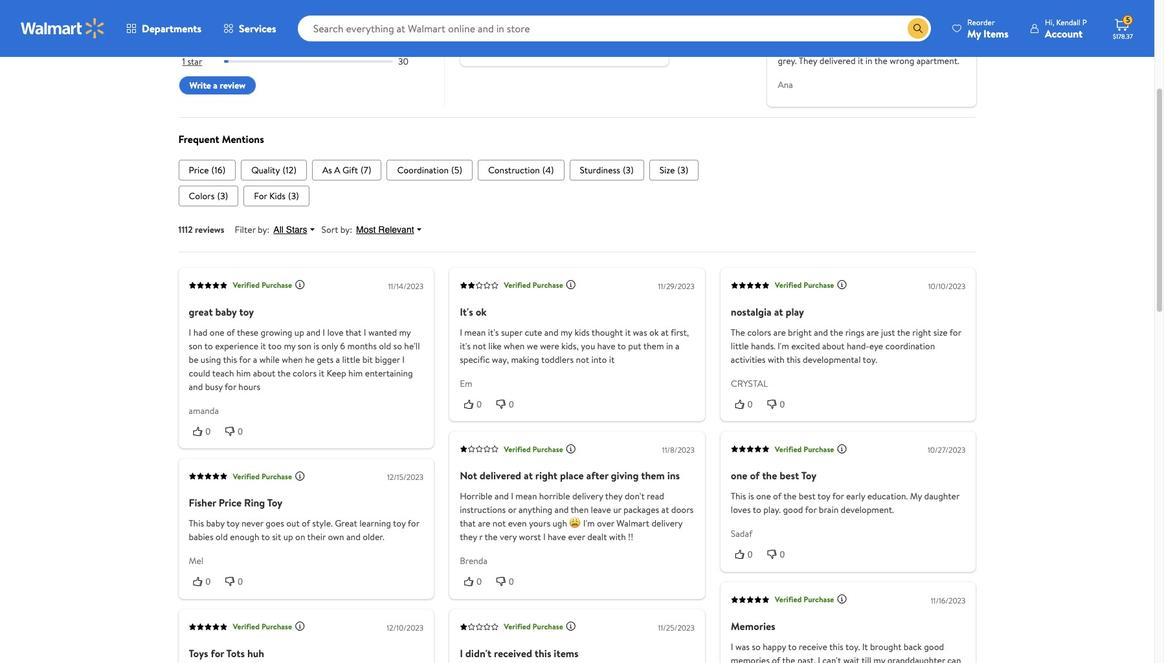 Task type: vqa. For each thing, say whether or not it's contained in the screenshot.
list item containing Quality
yes



Task type: describe. For each thing, give the bounding box(es) containing it.
for down teach
[[225, 381, 236, 394]]

my inside i was so happy to receive this toy. it brought back good memories of the past. i can't wait till my granddaughter ca
[[874, 654, 885, 664]]

received inside i ordered this toys for my daughter and never received them the photo that they took is the wrong address my apartment door is yellow not grey.  they delivered it in the wrong apartment.
[[778, 27, 811, 40]]

i up months
[[364, 326, 366, 339]]

apartment
[[850, 41, 891, 54]]

star
[[187, 55, 202, 68]]

0 vertical spatial best
[[780, 469, 799, 483]]

didn't
[[465, 647, 491, 661]]

for left tots at the left
[[211, 647, 224, 661]]

frequent mentions
[[178, 132, 264, 146]]

good inside this is one of the best toy for early education. my daughter loves to play.  good for brain development.
[[783, 504, 803, 517]]

and inside adorable and nostalgic toy. granddaughter loves it
[[514, 0, 531, 9]]

for inside this baby toy never goes out of style. great learning toy for babies old enough to sit up on their own and older.
[[408, 517, 419, 530]]

mean inside horrible and i mean horrible delivery they don't read instructions or anything and then leave ur packages at doors that are not even yours ugh 😩 i'm over walmart delivery they r the very worst i have ever dealt with !!
[[516, 490, 537, 503]]

this baby toy never goes out of style. great learning toy for babies old enough to sit up on their own and older.
[[189, 517, 419, 544]]

verified purchase information image up i was so happy to receive this toy. it brought back good memories of the past. i can't wait till my granddaughter ca
[[837, 594, 847, 605]]

purchase up huh
[[261, 622, 292, 633]]

to inside this baby toy never goes out of style. great learning toy for babies old enough to sit up on their own and older.
[[261, 531, 270, 544]]

kids
[[269, 190, 286, 203]]

0 horizontal spatial delivered
[[480, 469, 521, 483]]

for up brain
[[832, 490, 844, 503]]

it
[[862, 641, 868, 654]]

quality (12)
[[251, 164, 297, 177]]

verified up huh
[[233, 622, 260, 633]]

i left didn't
[[460, 647, 463, 661]]

the left "rings" on the right of the page
[[830, 326, 843, 339]]

0 down babies
[[206, 577, 211, 587]]

so inside i had one of these growing up and i love that i wanted my son to experience it too my son is only 6 months old so he'll be using this for a while when he gets a little bit bigger i could teach him about the colors it keep him entertaining and busy for hours
[[393, 340, 402, 353]]

nostalgia
[[731, 305, 772, 319]]

of inside i had one of these growing up and i love that i wanted my son to experience it too my son is only 6 months old so he'll be using this for a while when he gets a little bit bigger i could teach him about the colors it keep him entertaining and busy for hours
[[227, 326, 235, 339]]

4
[[182, 12, 188, 25]]

best inside this is one of the best toy for early education. my daughter loves to play.  good for brain development.
[[799, 490, 816, 503]]

teach
[[212, 367, 234, 380]]

for right 'easy'
[[541, 14, 552, 27]]

memories
[[731, 619, 775, 634]]

it right "into"
[[609, 353, 615, 366]]

i up memories
[[731, 641, 733, 654]]

excited
[[791, 340, 820, 353]]

0 down specific
[[477, 399, 482, 410]]

verified purchase up receive
[[775, 594, 834, 605]]

making
[[511, 353, 539, 366]]

it left too
[[261, 340, 266, 353]]

baby for great
[[215, 305, 237, 319]]

0 down hours
[[238, 427, 243, 437]]

even
[[508, 517, 527, 530]]

i right bigger
[[402, 353, 405, 366]]

horrible and i mean horrible delivery they don't read instructions or anything and then leave ur packages at doors that are not even yours ugh 😩 i'm over walmart delivery they r the very worst i have ever dealt with !!
[[460, 490, 694, 544]]

hours
[[238, 381, 260, 394]]

colors (3)
[[189, 190, 228, 203]]

tots
[[226, 647, 245, 661]]

daughter inside this is one of the best toy for early education. my daughter loves to play.  good for brain development.
[[924, 490, 960, 503]]

own
[[328, 531, 344, 544]]

this left the "items"
[[535, 647, 551, 661]]

0 down crystal
[[748, 399, 753, 410]]

all stars
[[273, 225, 307, 235]]

0 down enough
[[238, 577, 243, 587]]

0 down the sadaf
[[748, 550, 753, 560]]

cardiacrn1
[[471, 38, 510, 51]]

11/25/2023
[[658, 623, 695, 634]]

0 down the way,
[[509, 399, 514, 410]]

departments button
[[115, 13, 212, 44]]

account
[[1045, 26, 1083, 40]]

and down "could"
[[189, 381, 203, 394]]

toy up enough
[[227, 517, 239, 530]]

like
[[488, 340, 502, 353]]

4 stars
[[182, 12, 209, 25]]

walmart
[[617, 517, 649, 530]]

easy
[[522, 14, 539, 27]]

0 down very
[[509, 577, 514, 587]]

have inside horrible and i mean horrible delivery they don't read instructions or anything and then leave ur packages at doors that are not even yours ugh 😩 i'm over walmart delivery they r the very worst i have ever dealt with !!
[[548, 531, 566, 544]]

verified for of
[[775, 444, 802, 455]]

hand-
[[847, 340, 869, 353]]

is right door
[[914, 41, 920, 54]]

them inside i ordered this toys for my daughter and never received them the photo that they took is the wrong address my apartment door is yellow not grey.  they delivered it in the wrong apartment.
[[813, 27, 834, 40]]

Walmart Site-Wide search field
[[298, 16, 931, 41]]

toy. inside the colors are bright and the rings are just the right size for little hands. l'm excited about hand-eye coordination activities with this developmental toy.
[[863, 353, 877, 366]]

list item containing colors
[[178, 186, 238, 206]]

have inside i mean it's super cute and my kids thought it was ok at first, it's not like when we were kids, you have to put them in a specific way, making toddlers not into it
[[597, 340, 616, 353]]

horrible
[[460, 490, 493, 503]]

don't
[[625, 490, 645, 503]]

apartment.
[[917, 55, 959, 68]]

when inside i mean it's super cute and my kids thought it was ok at first, it's not like when we were kids, you have to put them in a specific way, making toddlers not into it
[[504, 340, 525, 353]]

never inside i ordered this toys for my daughter and never received them the photo that they took is the wrong address my apartment door is yellow not grey.  they delivered it in the wrong apartment.
[[932, 14, 954, 27]]

1 vertical spatial one
[[731, 469, 748, 483]]

1 son from the left
[[189, 340, 202, 353]]

at up anything
[[524, 469, 533, 483]]

0 horizontal spatial received
[[494, 647, 532, 661]]

brought
[[870, 641, 902, 654]]

horrible
[[539, 490, 570, 503]]

verified purchase for at
[[775, 280, 834, 291]]

delivered inside i ordered this toys for my daughter and never received them the photo that they took is the wrong address my apartment door is yellow not grey.  they delivered it in the wrong apartment.
[[819, 55, 856, 68]]

search icon image
[[913, 23, 923, 34]]

verified purchase for of
[[775, 444, 834, 455]]

up inside i had one of these growing up and i love that i wanted my son to experience it too my son is only 6 months old so he'll be using this for a while when he gets a little bit bigger i could teach him about the colors it keep him entertaining and busy for hours
[[294, 326, 304, 339]]

1 vertical spatial they
[[605, 490, 623, 503]]

74
[[399, 12, 408, 25]]

0 horizontal spatial wrong
[[778, 41, 802, 54]]

0 horizontal spatial right
[[535, 469, 557, 483]]

verified purchase information image for delivered
[[566, 444, 576, 454]]

0 vertical spatial it's
[[488, 326, 499, 339]]

anything
[[519, 504, 552, 517]]

i ordered this toys for my daughter and never received them the photo that they took is the wrong address my apartment door is yellow not grey.  they delivered it in the wrong apartment.
[[778, 14, 962, 68]]

little inside the colors are bright and the rings are just the right size for little hands. l'm excited about hand-eye coordination activities with this developmental toy.
[[731, 340, 749, 353]]

verified for baby
[[233, 280, 260, 291]]

the up play.
[[762, 469, 777, 483]]

verified up "memories"
[[775, 594, 802, 605]]

0 horizontal spatial toy
[[267, 496, 282, 510]]

to inside i mean it's super cute and my kids thought it was ok at first, it's not like when we were kids, you have to put them in a specific way, making toddlers not into it
[[618, 340, 626, 353]]

the inside horrible and i mean horrible delivery they don't read instructions or anything and then leave ur packages at doors that are not even yours ugh 😩 i'm over walmart delivery they r the very worst i have ever dealt with !!
[[485, 531, 498, 544]]

verified purchase for baby
[[233, 280, 292, 291]]

(3) for colors (3)
[[217, 190, 228, 203]]

and inside i mean it's super cute and my kids thought it was ok at first, it's not like when we were kids, you have to put them in a specific way, making toddlers not into it
[[544, 326, 558, 339]]

for down experience
[[239, 353, 251, 366]]

and left love
[[306, 326, 320, 339]]

verified purchase information image up the "items"
[[566, 622, 576, 632]]

was inside i mean it's super cute and my kids thought it was ok at first, it's not like when we were kids, you have to put them in a specific way, making toddlers not into it
[[633, 326, 647, 339]]

2
[[182, 41, 187, 54]]

0 down the l'm
[[780, 399, 785, 410]]

and up or
[[495, 490, 509, 503]]

so inside i was so happy to receive this toy. it brought back good memories of the past. i can't wait till my granddaughter ca
[[752, 641, 761, 654]]

toddlers
[[541, 353, 574, 366]]

a left while
[[253, 353, 257, 366]]

very
[[500, 531, 517, 544]]

verified up the i didn't received this items
[[504, 622, 531, 633]]

instructions
[[460, 504, 506, 517]]

it inside adorable and nostalgic toy. granddaughter loves it
[[567, 13, 574, 27]]

on
[[295, 531, 305, 544]]

learning
[[359, 517, 391, 530]]

be
[[189, 353, 198, 366]]

verified purchase information image for toy
[[295, 280, 305, 290]]

the inside i was so happy to receive this toy. it brought back good memories of the past. i can't wait till my granddaughter ca
[[782, 654, 795, 664]]

my up photo
[[864, 14, 876, 27]]

colors inside the colors are bright and the rings are just the right size for little hands. l'm excited about hand-eye coordination activities with this developmental toy.
[[747, 326, 771, 339]]

the inside i had one of these growing up and i love that i wanted my son to experience it too my son is only 6 months old so he'll be using this for a while when he gets a little bit bigger i could teach him about the colors it keep him entertaining and busy for hours
[[277, 367, 291, 380]]

first,
[[671, 326, 689, 339]]

verified purchase information image for play
[[837, 280, 847, 290]]

0 horizontal spatial it's
[[460, 340, 471, 353]]

1 vertical spatial wrong
[[890, 55, 914, 68]]

is inside i had one of these growing up and i love that i wanted my son to experience it too my son is only 6 months old so he'll be using this for a while when he gets a little bit bigger i could teach him about the colors it keep him entertaining and busy for hours
[[314, 340, 319, 353]]

with inside the colors are bright and the rings are just the right size for little hands. l'm excited about hand-eye coordination activities with this developmental toy.
[[768, 353, 785, 366]]

11/14/2023
[[388, 281, 424, 292]]

colors
[[189, 190, 215, 203]]

my right too
[[284, 340, 296, 353]]

fisher price ring toy
[[189, 496, 282, 510]]

amanda
[[189, 405, 219, 417]]

my inside reorder my items
[[967, 26, 981, 40]]

list item containing coordination
[[387, 160, 473, 181]]

using
[[201, 353, 221, 366]]

stars for 3 stars
[[189, 27, 208, 40]]

price inside "list"
[[189, 164, 209, 177]]

it's ok
[[460, 305, 487, 319]]

2 vertical spatial them
[[641, 469, 665, 483]]

0 down play.
[[780, 550, 785, 560]]

reviews
[[195, 223, 224, 236]]

and inside i ordered this toys for my daughter and never received them the photo that they took is the wrong address my apartment door is yellow not grey.  they delivered it in the wrong apartment.
[[916, 14, 930, 27]]

6
[[340, 340, 345, 353]]

way,
[[492, 353, 509, 366]]

1 vertical spatial delivery
[[652, 517, 682, 530]]

a right gets
[[336, 353, 340, 366]]

i down "yours"
[[543, 531, 546, 544]]

i right past.
[[818, 654, 820, 664]]

after
[[586, 469, 608, 483]]

old inside this baby toy never goes out of style. great learning toy for babies old enough to sit up on their own and older.
[[216, 531, 228, 544]]

baby for this
[[206, 517, 225, 530]]

toy inside this is one of the best toy for early education. my daughter loves to play.  good for brain development.
[[818, 490, 830, 503]]

verified purchase up the i didn't received this items
[[504, 622, 563, 633]]

colors inside i had one of these growing up and i love that i wanted my son to experience it too my son is only 6 months old so he'll be using this for a while when he gets a little bit bigger i could teach him about the colors it keep him entertaining and busy for hours
[[293, 367, 317, 380]]

ever
[[568, 531, 585, 544]]

10/27/2023
[[928, 445, 966, 456]]

bigger
[[375, 353, 400, 366]]

play.
[[763, 504, 781, 517]]

progress bar for 74
[[224, 18, 393, 20]]

read
[[647, 490, 664, 503]]

0 vertical spatial delivery
[[572, 490, 603, 503]]

(7)
[[361, 164, 371, 177]]

the up coordination
[[897, 326, 910, 339]]

verified purchase information image for ok
[[566, 280, 576, 290]]

the down toys
[[836, 27, 849, 40]]

0 down brenda
[[477, 577, 482, 587]]

progress bar for 30
[[224, 60, 393, 63]]

verified purchase up huh
[[233, 622, 292, 633]]

great
[[335, 517, 357, 530]]

(3) for sturdiness (3)
[[623, 164, 634, 177]]

it down gets
[[319, 367, 324, 380]]

a right write
[[213, 79, 218, 92]]

ring
[[244, 496, 265, 510]]

verified for ok
[[504, 280, 531, 291]]

0 down amanda
[[206, 427, 211, 437]]

their
[[307, 531, 326, 544]]

purchase up receive
[[804, 594, 834, 605]]

toys
[[832, 14, 848, 27]]

purchase for delivered
[[533, 444, 563, 455]]

to inside this is one of the best toy for early education. my daughter loves to play.  good for brain development.
[[753, 504, 761, 517]]

we
[[527, 340, 538, 353]]

of up the sadaf
[[750, 469, 760, 483]]

i left had
[[189, 326, 191, 339]]

at left play
[[774, 305, 783, 319]]

ok inside i mean it's super cute and my kids thought it was ok at first, it's not like when we were kids, you have to put them in a specific way, making toddlers not into it
[[649, 326, 659, 339]]

till
[[862, 654, 871, 664]]

and up ugh
[[555, 504, 569, 517]]

(3) right kids
[[288, 190, 299, 203]]

0 horizontal spatial they
[[460, 531, 477, 544]]

is up yellow
[[934, 27, 940, 40]]

0 vertical spatial toy
[[801, 469, 817, 483]]

verified purchase for price
[[233, 471, 292, 482]]

cute
[[525, 326, 542, 339]]

purchase for of
[[804, 444, 834, 455]]

this inside i was so happy to receive this toy. it brought back good memories of the past. i can't wait till my granddaughter ca
[[829, 641, 844, 654]]

size
[[933, 326, 948, 339]]

verified purchase for ok
[[504, 280, 563, 291]]

coordination (5)
[[397, 164, 462, 177]]

i'm
[[583, 517, 595, 530]]

this inside i ordered this toys for my daughter and never received them the photo that they took is the wrong address my apartment door is yellow not grey.  they delivered it in the wrong apartment.
[[816, 14, 830, 27]]

gift
[[342, 164, 358, 177]]

that inside i had one of these growing up and i love that i wanted my son to experience it too my son is only 6 months old so he'll be using this for a while when he gets a little bit bigger i could teach him about the colors it keep him entertaining and busy for hours
[[346, 326, 362, 339]]

verified purchase information image for ring
[[295, 471, 305, 481]]

toy. inside i was so happy to receive this toy. it brought back good memories of the past. i can't wait till my granddaughter ca
[[846, 641, 860, 654]]

i left love
[[323, 326, 325, 339]]

not down you
[[576, 353, 589, 366]]

granddaughter
[[887, 654, 945, 664]]



Task type: locate. For each thing, give the bounding box(es) containing it.
my inside this is one of the best toy for early education. my daughter loves to play.  good for brain development.
[[910, 490, 922, 503]]

is down 'one of the best toy'
[[748, 490, 754, 503]]

0 horizontal spatial old
[[216, 531, 228, 544]]

0 horizontal spatial little
[[342, 353, 360, 366]]

them right "put"
[[643, 340, 664, 353]]

dealt
[[587, 531, 607, 544]]

1 horizontal spatial daughter
[[924, 490, 960, 503]]

stars
[[190, 12, 209, 25], [189, 27, 208, 40], [189, 41, 208, 54]]

1 horizontal spatial they
[[605, 490, 623, 503]]

i inside i mean it's super cute and my kids thought it was ok at first, it's not like when we were kids, you have to put them in a specific way, making toddlers not into it
[[460, 326, 462, 339]]

of inside this is one of the best toy for early education. my daughter loves to play.  good for brain development.
[[773, 490, 782, 503]]

best
[[780, 469, 799, 483], [799, 490, 816, 503]]

progress bar
[[224, 18, 393, 20], [224, 32, 393, 34], [224, 60, 393, 63]]

him up hours
[[236, 367, 251, 380]]

0 vertical spatial up
[[294, 326, 304, 339]]

never inside this baby toy never goes out of style. great learning toy for babies old enough to sit up on their own and older.
[[241, 517, 263, 530]]

stars for 4 stars
[[190, 12, 209, 25]]

0 horizontal spatial one
[[210, 326, 224, 339]]

purchase for ok
[[533, 280, 563, 291]]

are up eye
[[867, 326, 879, 339]]

one
[[210, 326, 224, 339], [731, 469, 748, 483], [756, 490, 771, 503]]

best up play.
[[780, 469, 799, 483]]

this up can't
[[829, 641, 844, 654]]

this left toys
[[816, 14, 830, 27]]

price
[[189, 164, 209, 177], [219, 496, 242, 510]]

past.
[[798, 654, 816, 664]]

and up "excited"
[[814, 326, 828, 339]]

and down great
[[346, 531, 360, 544]]

small
[[555, 14, 574, 27]]

this down experience
[[223, 353, 237, 366]]

loves inside this is one of the best toy for early education. my daughter loves to play.  good for brain development.
[[731, 504, 751, 517]]

1 vertical spatial in
[[666, 340, 673, 353]]

so up memories
[[752, 641, 761, 654]]

to inside i was so happy to receive this toy. it brought back good memories of the past. i can't wait till my granddaughter ca
[[788, 641, 797, 654]]

(3) right sturdiness at the top
[[623, 164, 634, 177]]

toy
[[239, 305, 254, 319], [818, 490, 830, 503], [227, 517, 239, 530], [393, 517, 406, 530]]

little down the
[[731, 340, 749, 353]]

0 horizontal spatial are
[[478, 517, 490, 530]]

for left brain
[[805, 504, 817, 517]]

he
[[305, 353, 315, 366]]

in inside i ordered this toys for my daughter and never received them the photo that they took is the wrong address my apartment door is yellow not grey.  they delivered it in the wrong apartment.
[[866, 55, 872, 68]]

loves inside adorable and nostalgic toy. granddaughter loves it
[[542, 13, 565, 27]]

the down while
[[277, 367, 291, 380]]

i was so happy to receive this toy. it brought back good memories of the past. i can't wait till my granddaughter ca
[[731, 641, 961, 664]]

0 vertical spatial right
[[912, 326, 931, 339]]

at inside horrible and i mean horrible delivery they don't read instructions or anything and then leave ur packages at doors that are not even yours ugh 😩 i'm over walmart delivery they r the very worst i have ever dealt with !!
[[661, 504, 669, 517]]

price left the (16)
[[189, 164, 209, 177]]

is inside this is one of the best toy for early education. my daughter loves to play.  good for brain development.
[[748, 490, 754, 503]]

daughter down 10/27/2023
[[924, 490, 960, 503]]

1 horizontal spatial son
[[298, 340, 311, 353]]

not inside i ordered this toys for my daughter and never received them the photo that they took is the wrong address my apartment door is yellow not grey.  they delivered it in the wrong apartment.
[[949, 41, 962, 54]]

1 horizontal spatial it's
[[488, 326, 499, 339]]

this for one of the best toy
[[731, 490, 746, 503]]

(3)
[[623, 164, 634, 177], [677, 164, 688, 177], [217, 190, 228, 203], [288, 190, 299, 203]]

0 vertical spatial in
[[866, 55, 872, 68]]

experience
[[215, 340, 258, 353]]

11/8/2023
[[662, 445, 695, 456]]

this up the sadaf
[[731, 490, 746, 503]]

1 vertical spatial my
[[910, 490, 922, 503]]

0 vertical spatial toy.
[[577, 0, 594, 9]]

one for one
[[756, 490, 771, 503]]

it down apartment
[[858, 55, 863, 68]]

2 him from the left
[[348, 367, 363, 380]]

right inside the colors are bright and the rings are just the right size for little hands. l'm excited about hand-eye coordination activities with this developmental toy.
[[912, 326, 931, 339]]

0 vertical spatial daughter
[[878, 14, 913, 27]]

0 horizontal spatial when
[[282, 353, 303, 366]]

little down 6
[[342, 353, 360, 366]]

verified purchase information image for the
[[837, 444, 847, 454]]

photo
[[851, 27, 875, 40]]

had
[[193, 326, 207, 339]]

(3) right size
[[677, 164, 688, 177]]

sort
[[321, 223, 338, 236]]

1 list from the top
[[178, 160, 976, 181]]

1 horizontal spatial old
[[379, 340, 391, 353]]

1 vertical spatial about
[[253, 367, 275, 380]]

verified up not delivered at right place after giving them ins
[[504, 444, 531, 455]]

1 star
[[182, 55, 202, 68]]

2 son from the left
[[298, 340, 311, 353]]

right up horrible
[[535, 469, 557, 483]]

1 horizontal spatial mean
[[516, 490, 537, 503]]

1 horizontal spatial are
[[773, 326, 786, 339]]

one for great
[[210, 326, 224, 339]]

to left "put"
[[618, 340, 626, 353]]

for
[[254, 190, 267, 203]]

0 vertical spatial price
[[189, 164, 209, 177]]

list item containing size
[[649, 160, 699, 181]]

them up address
[[813, 27, 834, 40]]

progress bar for 29
[[224, 32, 393, 34]]

baby
[[215, 305, 237, 319], [206, 517, 225, 530]]

0 vertical spatial verified purchase information image
[[566, 280, 576, 290]]

a inside i mean it's super cute and my kids thought it was ok at first, it's not like when we were kids, you have to put them in a specific way, making toddlers not into it
[[675, 340, 680, 353]]

yours
[[529, 517, 550, 530]]

enough
[[230, 531, 259, 544]]

it up "put"
[[625, 326, 631, 339]]

colors down he
[[293, 367, 317, 380]]

ins
[[667, 469, 680, 483]]

a
[[213, 79, 218, 92], [675, 340, 680, 353], [253, 353, 257, 366], [336, 353, 340, 366]]

crystal
[[731, 377, 768, 390]]

2 vertical spatial verified purchase information image
[[295, 622, 305, 632]]

price left ring
[[219, 496, 242, 510]]

2 vertical spatial they
[[460, 531, 477, 544]]

1 horizontal spatial delivery
[[652, 517, 682, 530]]

my right education.
[[910, 490, 922, 503]]

giving
[[611, 469, 639, 483]]

loves up the sadaf
[[731, 504, 751, 517]]

not inside horrible and i mean horrible delivery they don't read instructions or anything and then leave ur packages at doors that are not even yours ugh 😩 i'm over walmart delivery they r the very worst i have ever dealt with !!
[[493, 517, 506, 530]]

door
[[894, 41, 912, 54]]

clear search field text image
[[892, 23, 903, 33]]

list item containing as a gift
[[312, 160, 382, 181]]

verified for delivered
[[504, 444, 531, 455]]

son up he
[[298, 340, 311, 353]]

right up coordination
[[912, 326, 931, 339]]

list item containing price
[[178, 160, 236, 181]]

1 vertical spatial baby
[[206, 517, 225, 530]]

construction (4)
[[488, 164, 554, 177]]

doors
[[671, 504, 694, 517]]

1 horizontal spatial price
[[219, 496, 242, 510]]

1 horizontal spatial up
[[294, 326, 304, 339]]

1 horizontal spatial one
[[731, 469, 748, 483]]

the down 'one of the best toy'
[[784, 490, 797, 503]]

1 horizontal spatial never
[[932, 14, 954, 27]]

1 vertical spatial that
[[346, 326, 362, 339]]

1 vertical spatial mean
[[516, 490, 537, 503]]

0 horizontal spatial with
[[609, 531, 626, 544]]

list containing colors
[[178, 186, 976, 206]]

walmart image
[[21, 18, 105, 39]]

play
[[786, 305, 804, 319]]

1 him from the left
[[236, 367, 251, 380]]

little inside i had one of these growing up and i love that i wanted my son to experience it too my son is only 6 months old so he'll be using this for a while when he gets a little bit bigger i could teach him about the colors it keep him entertaining and busy for hours
[[342, 353, 360, 366]]

for inside i ordered this toys for my daughter and never received them the photo that they took is the wrong address my apartment door is yellow not grey.  they delivered it in the wrong apartment.
[[850, 14, 862, 27]]

all
[[273, 225, 284, 235]]

size (3)
[[660, 164, 688, 177]]

and inside this baby toy never goes out of style. great learning toy for babies old enough to sit up on their own and older.
[[346, 531, 360, 544]]

up inside this baby toy never goes out of style. great learning toy for babies old enough to sit up on their own and older.
[[283, 531, 293, 544]]

with down the l'm
[[768, 353, 785, 366]]

quality
[[251, 164, 280, 177]]

and up 'easy'
[[514, 0, 531, 9]]

list item containing construction
[[478, 160, 564, 181]]

2 horizontal spatial are
[[867, 326, 879, 339]]

0 horizontal spatial in
[[666, 340, 673, 353]]

reorder
[[967, 17, 995, 28]]

bright
[[788, 326, 812, 339]]

over
[[597, 517, 614, 530]]

0 horizontal spatial have
[[548, 531, 566, 544]]

1 vertical spatial best
[[799, 490, 816, 503]]

mean inside i mean it's super cute and my kids thought it was ok at first, it's not like when we were kids, you have to put them in a specific way, making toddlers not into it
[[464, 326, 486, 339]]

coordination
[[397, 164, 449, 177]]

2 horizontal spatial one
[[756, 490, 771, 503]]

by:
[[258, 223, 270, 236], [340, 223, 352, 236]]

0 horizontal spatial that
[[346, 326, 362, 339]]

toy. inside adorable and nostalgic toy. granddaughter loves it
[[577, 0, 594, 9]]

😩
[[569, 517, 581, 530]]

him down bit at the bottom of page
[[348, 367, 363, 380]]

list containing price
[[178, 160, 976, 181]]

my up the he'll
[[399, 326, 411, 339]]

verified for price
[[233, 471, 260, 482]]

not up very
[[493, 517, 506, 530]]

0 vertical spatial received
[[778, 27, 811, 40]]

this for fisher price ring toy
[[189, 517, 204, 530]]

that
[[877, 27, 893, 40], [346, 326, 362, 339], [460, 517, 476, 530]]

verified purchase up 'one of the best toy'
[[775, 444, 834, 455]]

for right size
[[950, 326, 961, 339]]

daughter inside i ordered this toys for my daughter and never received them the photo that they took is the wrong address my apartment door is yellow not grey.  they delivered it in the wrong apartment.
[[878, 14, 913, 27]]

0 horizontal spatial by:
[[258, 223, 270, 236]]

the
[[836, 27, 849, 40], [942, 27, 955, 40], [875, 55, 888, 68], [830, 326, 843, 339], [897, 326, 910, 339], [277, 367, 291, 380], [762, 469, 777, 483], [784, 490, 797, 503], [485, 531, 498, 544], [782, 654, 795, 664]]

loves down nostalgic
[[542, 13, 565, 27]]

about
[[822, 340, 845, 353], [253, 367, 275, 380]]

my inside i mean it's super cute and my kids thought it was ok at first, it's not like when we were kids, you have to put them in a specific way, making toddlers not into it
[[561, 326, 572, 339]]

to inside i had one of these growing up and i love that i wanted my son to experience it too my son is only 6 months old so he'll be using this for a while when he gets a little bit bigger i could teach him about the colors it keep him entertaining and busy for hours
[[204, 340, 213, 353]]

delivered
[[819, 55, 856, 68], [480, 469, 521, 483]]

1 vertical spatial toy
[[267, 496, 282, 510]]

have down ugh
[[548, 531, 566, 544]]

was inside i was so happy to receive this toy. it brought back good memories of the past. i can't wait till my granddaughter ca
[[735, 641, 750, 654]]

and left 'easy'
[[505, 14, 520, 27]]

list item containing for kids
[[244, 186, 309, 206]]

(3) right colors
[[217, 190, 228, 203]]

colorful
[[471, 14, 503, 27]]

1 vertical spatial delivered
[[480, 469, 521, 483]]

baby right great
[[215, 305, 237, 319]]

the left past.
[[782, 654, 795, 664]]

purchase up the "items"
[[533, 622, 563, 633]]

i
[[778, 14, 780, 27], [189, 326, 191, 339], [323, 326, 325, 339], [364, 326, 366, 339], [460, 326, 462, 339], [402, 353, 405, 366], [511, 490, 513, 503], [543, 531, 546, 544], [731, 641, 733, 654], [460, 647, 463, 661], [818, 654, 820, 664]]

activities
[[731, 353, 766, 366]]

in
[[866, 55, 872, 68], [666, 340, 673, 353]]

could
[[189, 367, 210, 380]]

toy.
[[577, 0, 594, 9], [863, 353, 877, 366], [846, 641, 860, 654]]

0 horizontal spatial mean
[[464, 326, 486, 339]]

1 horizontal spatial when
[[504, 340, 525, 353]]

toy. up the 'hands'
[[577, 0, 594, 9]]

size
[[660, 164, 675, 177]]

about up developmental
[[822, 340, 845, 353]]

so left the he'll
[[393, 340, 402, 353]]

1 vertical spatial it's
[[460, 340, 471, 353]]

purchase up 'one of the best toy'
[[804, 444, 834, 455]]

was up memories
[[735, 641, 750, 654]]

most relevant button
[[352, 224, 428, 236]]

1 horizontal spatial have
[[597, 340, 616, 353]]

wrong down door
[[890, 55, 914, 68]]

the down apartment
[[875, 55, 888, 68]]

0 horizontal spatial so
[[393, 340, 402, 353]]

1 vertical spatial colors
[[293, 367, 317, 380]]

2 horizontal spatial toy.
[[863, 353, 877, 366]]

Search search field
[[298, 16, 931, 41]]

1 vertical spatial never
[[241, 517, 263, 530]]

3
[[182, 27, 187, 40]]

1 progress bar from the top
[[224, 18, 393, 20]]

1 vertical spatial little
[[342, 353, 360, 366]]

1 horizontal spatial him
[[348, 367, 363, 380]]

ok left first,
[[649, 326, 659, 339]]

wrong
[[778, 41, 802, 54], [890, 55, 914, 68]]

0 vertical spatial ok
[[476, 305, 487, 319]]

3 progress bar from the top
[[224, 60, 393, 63]]

0 horizontal spatial my
[[910, 490, 922, 503]]

to right happy
[[788, 641, 797, 654]]

1112 reviews
[[178, 223, 224, 236]]

1 vertical spatial daughter
[[924, 490, 960, 503]]

of inside i was so happy to receive this toy. it brought back good memories of the past. i can't wait till my granddaughter ca
[[772, 654, 780, 664]]

about inside the colors are bright and the rings are just the right size for little hands. l'm excited about hand-eye coordination activities with this developmental toy.
[[822, 340, 845, 353]]

1 vertical spatial them
[[643, 340, 664, 353]]

purchase for baby
[[261, 280, 292, 291]]

(16)
[[211, 164, 225, 177]]

1 by: from the left
[[258, 223, 270, 236]]

put
[[628, 340, 641, 353]]

verified purchase for delivered
[[504, 444, 563, 455]]

i up or
[[511, 490, 513, 503]]

1 vertical spatial old
[[216, 531, 228, 544]]

14
[[399, 41, 408, 54]]

29
[[398, 27, 408, 40]]

kids
[[575, 326, 590, 339]]

0 vertical spatial them
[[813, 27, 834, 40]]

0 vertical spatial with
[[768, 353, 785, 366]]

my
[[864, 14, 876, 27], [836, 41, 848, 54], [399, 326, 411, 339], [561, 326, 572, 339], [284, 340, 296, 353], [874, 654, 885, 664]]

1 vertical spatial list
[[178, 186, 976, 206]]

wrong up grey.
[[778, 41, 802, 54]]

1112
[[178, 223, 193, 236]]

0 vertical spatial delivered
[[819, 55, 856, 68]]

not up specific
[[473, 340, 486, 353]]

0 horizontal spatial this
[[189, 517, 204, 530]]

wanted
[[368, 326, 397, 339]]

0 vertical spatial mean
[[464, 326, 486, 339]]

good inside i was so happy to receive this toy. it brought back good memories of the past. i can't wait till my granddaughter ca
[[924, 641, 944, 654]]

1 horizontal spatial delivered
[[819, 55, 856, 68]]

they up door
[[895, 27, 912, 40]]

0 horizontal spatial him
[[236, 367, 251, 380]]

1 horizontal spatial my
[[967, 26, 981, 40]]

(5)
[[451, 164, 462, 177]]

the up yellow
[[942, 27, 955, 40]]

to left sit
[[261, 531, 270, 544]]

eye
[[869, 340, 883, 353]]

by: for filter by:
[[258, 223, 270, 236]]

old inside i had one of these growing up and i love that i wanted my son to experience it too my son is only 6 months old so he'll be using this for a while when he gets a little bit bigger i could teach him about the colors it keep him entertaining and busy for hours
[[379, 340, 391, 353]]

p
[[1082, 17, 1087, 28]]

the right r
[[485, 531, 498, 544]]

they
[[799, 55, 817, 68]]

they inside i ordered this toys for my daughter and never received them the photo that they took is the wrong address my apartment door is yellow not grey.  they delivered it in the wrong apartment.
[[895, 27, 912, 40]]

at
[[774, 305, 783, 319], [661, 326, 669, 339], [524, 469, 533, 483], [661, 504, 669, 517]]

verified up play
[[775, 280, 802, 291]]

this inside this is one of the best toy for early education. my daughter loves to play.  good for brain development.
[[731, 490, 746, 503]]

when inside i had one of these growing up and i love that i wanted my son to experience it too my son is only 6 months old so he'll be using this for a while when he gets a little bit bigger i could teach him about the colors it keep him entertaining and busy for hours
[[282, 353, 303, 366]]

stars right 2
[[189, 41, 208, 54]]

verified purchase information image
[[295, 280, 305, 290], [837, 280, 847, 290], [837, 444, 847, 454], [295, 471, 305, 481], [837, 594, 847, 605], [566, 622, 576, 632]]

verified purchase up cute
[[504, 280, 563, 291]]

for up photo
[[850, 14, 862, 27]]

about inside i had one of these growing up and i love that i wanted my son to experience it too my son is only 6 months old so he'll be using this for a while when he gets a little bit bigger i could teach him about the colors it keep him entertaining and busy for hours
[[253, 367, 275, 380]]

0 button
[[460, 398, 492, 411], [492, 398, 524, 411], [731, 398, 763, 411], [763, 398, 795, 411], [189, 425, 221, 438], [221, 425, 253, 438], [731, 549, 763, 562], [763, 549, 795, 562], [189, 576, 221, 589], [221, 576, 253, 589], [460, 576, 492, 589], [492, 576, 524, 589]]

0 vertical spatial never
[[932, 14, 954, 27]]

1 horizontal spatial loves
[[731, 504, 751, 517]]

ordered
[[782, 14, 814, 27]]

(3) for size (3)
[[677, 164, 688, 177]]

0 horizontal spatial ok
[[476, 305, 487, 319]]

are inside horrible and i mean horrible delivery they don't read instructions or anything and then leave ur packages at doors that are not even yours ugh 😩 i'm over walmart delivery they r the very worst i have ever dealt with !!
[[478, 517, 490, 530]]

yellow
[[922, 41, 947, 54]]

relevant
[[378, 225, 414, 235]]

my right address
[[836, 41, 848, 54]]

kendall
[[1056, 17, 1081, 28]]

style.
[[312, 517, 333, 530]]

1 horizontal spatial received
[[778, 27, 811, 40]]

sort by:
[[321, 223, 352, 236]]

with inside horrible and i mean horrible delivery they don't read instructions or anything and then leave ur packages at doors that are not even yours ugh 😩 i'm over walmart delivery they r the very worst i have ever dealt with !!
[[609, 531, 626, 544]]

list
[[178, 160, 976, 181], [178, 186, 976, 206]]

0 vertical spatial have
[[597, 340, 616, 353]]

toy up 'these'
[[239, 305, 254, 319]]

1 horizontal spatial that
[[460, 517, 476, 530]]

place
[[560, 469, 584, 483]]

hi, kendall p account
[[1045, 17, 1087, 40]]

by: for sort by:
[[340, 223, 352, 236]]

0 horizontal spatial never
[[241, 517, 263, 530]]

coordination
[[885, 340, 935, 353]]

brenda
[[460, 555, 488, 568]]

in inside i mean it's super cute and my kids thought it was ok at first, it's not like when we were kids, you have to put them in a specific way, making toddlers not into it
[[666, 340, 673, 353]]

2 progress bar from the top
[[224, 32, 393, 34]]

by: left all
[[258, 223, 270, 236]]

nostalgia at play
[[731, 305, 804, 319]]

fisher
[[189, 496, 216, 510]]

0 vertical spatial was
[[633, 326, 647, 339]]

not right yellow
[[949, 41, 962, 54]]

2 list from the top
[[178, 186, 976, 206]]

1 vertical spatial was
[[735, 641, 750, 654]]

that inside i ordered this toys for my daughter and never received them the photo that they took is the wrong address my apartment door is yellow not grey.  they delivered it in the wrong apartment.
[[877, 27, 893, 40]]

that up apartment
[[877, 27, 893, 40]]

1 horizontal spatial right
[[912, 326, 931, 339]]

0 vertical spatial they
[[895, 27, 912, 40]]

1 vertical spatial when
[[282, 353, 303, 366]]

list item containing quality
[[241, 160, 307, 181]]

them left 'ins'
[[641, 469, 665, 483]]

for inside the colors are bright and the rings are just the right size for little hands. l'm excited about hand-eye coordination activities with this developmental toy.
[[950, 326, 961, 339]]

2 by: from the left
[[340, 223, 352, 236]]

purchase for price
[[261, 471, 292, 482]]

never up enough
[[241, 517, 263, 530]]

1 horizontal spatial good
[[924, 641, 944, 654]]

all stars button
[[270, 224, 321, 236]]

1 vertical spatial progress bar
[[224, 32, 393, 34]]

11/29/2023
[[658, 281, 695, 292]]

at inside i mean it's super cute and my kids thought it was ok at first, it's not like when we were kids, you have to put them in a specific way, making toddlers not into it
[[661, 326, 669, 339]]

i inside i ordered this toys for my daughter and never received them the photo that they took is the wrong address my apartment door is yellow not grey.  they delivered it in the wrong apartment.
[[778, 14, 780, 27]]

toy right ring
[[267, 496, 282, 510]]

verified for at
[[775, 280, 802, 291]]

1 vertical spatial right
[[535, 469, 557, 483]]

0 vertical spatial one
[[210, 326, 224, 339]]

i mean it's super cute and my kids thought it was ok at first, it's not like when we were kids, you have to put them in a specific way, making toddlers not into it
[[460, 326, 689, 366]]

1 vertical spatial up
[[283, 531, 293, 544]]

0 horizontal spatial delivery
[[572, 490, 603, 503]]

mean up anything
[[516, 490, 537, 503]]

verified purchase information image
[[566, 280, 576, 290], [566, 444, 576, 454], [295, 622, 305, 632]]

this up babies
[[189, 517, 204, 530]]

list item
[[178, 160, 236, 181], [241, 160, 307, 181], [312, 160, 382, 181], [387, 160, 473, 181], [478, 160, 564, 181], [570, 160, 644, 181], [649, 160, 699, 181], [178, 186, 238, 206], [244, 186, 309, 206]]

baby inside this baby toy never goes out of style. great learning toy for babies old enough to sit up on their own and older.
[[206, 517, 225, 530]]

list item containing sturdiness
[[570, 160, 644, 181]]

this inside i had one of these growing up and i love that i wanted my son to experience it too my son is only 6 months old so he'll be using this for a while when he gets a little bit bigger i could teach him about the colors it keep him entertaining and busy for hours
[[223, 353, 237, 366]]

delivery down doors
[[652, 517, 682, 530]]

one right had
[[210, 326, 224, 339]]

colors up hands. at the bottom right of the page
[[747, 326, 771, 339]]

bit
[[362, 353, 373, 366]]

stars for 2 stars
[[189, 41, 208, 54]]

2 horizontal spatial they
[[895, 27, 912, 40]]

that inside horrible and i mean horrible delivery they don't read instructions or anything and then leave ur packages at doors that are not even yours ugh 😩 i'm over walmart delivery they r the very worst i have ever dealt with !!
[[460, 517, 476, 530]]

my right till
[[874, 654, 885, 664]]

1 horizontal spatial this
[[731, 490, 746, 503]]

toy right 'learning'
[[393, 517, 406, 530]]

one inside i had one of these growing up and i love that i wanted my son to experience it too my son is only 6 months old so he'll be using this for a while when he gets a little bit bigger i could teach him about the colors it keep him entertaining and busy for hours
[[210, 326, 224, 339]]

one inside this is one of the best toy for early education. my daughter loves to play.  good for brain development.
[[756, 490, 771, 503]]

purchase for at
[[804, 280, 834, 291]]

2 vertical spatial stars
[[189, 41, 208, 54]]

l'm
[[778, 340, 789, 353]]

it inside i ordered this toys for my daughter and never received them the photo that they took is the wrong address my apartment door is yellow not grey.  they delivered it in the wrong apartment.
[[858, 55, 863, 68]]

this inside this baby toy never goes out of style. great learning toy for babies old enough to sit up on their own and older.
[[189, 517, 204, 530]]

write
[[189, 79, 211, 92]]

and inside the colors are bright and the rings are just the right size for little hands. l'm excited about hand-eye coordination activities with this developmental toy.
[[814, 326, 828, 339]]

when left he
[[282, 353, 303, 366]]

the inside this is one of the best toy for early education. my daughter loves to play.  good for brain development.
[[784, 490, 797, 503]]

0 horizontal spatial was
[[633, 326, 647, 339]]

this inside the colors are bright and the rings are just the right size for little hands. l'm excited about hand-eye coordination activities with this developmental toy.
[[787, 353, 801, 366]]

loves
[[542, 13, 565, 27], [731, 504, 751, 517]]

of inside this baby toy never goes out of style. great learning toy for babies old enough to sit up on their own and older.
[[302, 517, 310, 530]]

5
[[1126, 14, 1130, 25]]

not
[[460, 469, 477, 483]]

them inside i mean it's super cute and my kids thought it was ok at first, it's not like when we were kids, you have to put them in a specific way, making toddlers not into it
[[643, 340, 664, 353]]

0 horizontal spatial price
[[189, 164, 209, 177]]

1 horizontal spatial was
[[735, 641, 750, 654]]



